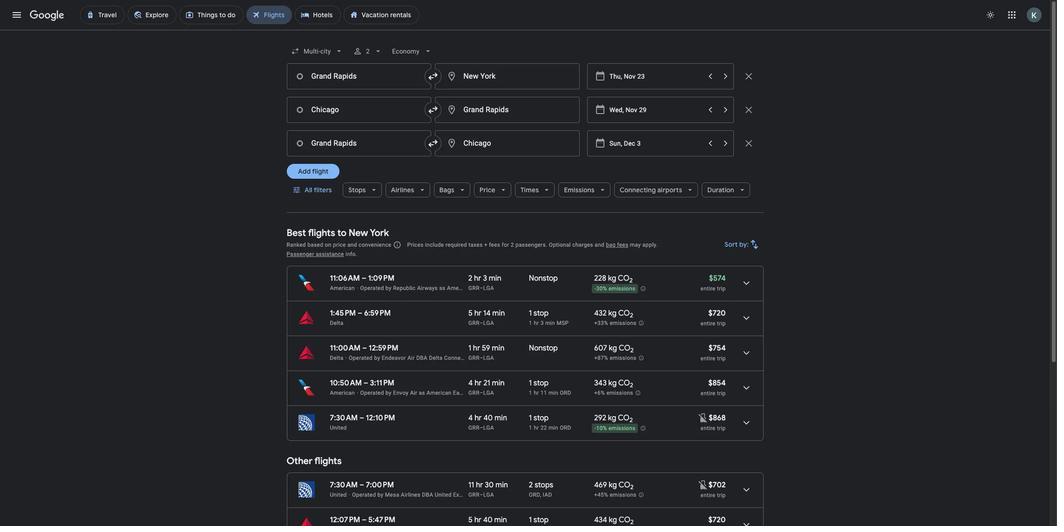Task type: vqa. For each thing, say whether or not it's contained in the screenshot.
right 19 button
no



Task type: locate. For each thing, give the bounding box(es) containing it.
3 1 stop flight. element from the top
[[529, 414, 549, 424]]

kg
[[608, 274, 617, 283], [609, 309, 617, 318], [609, 344, 617, 353], [609, 379, 617, 388], [608, 414, 617, 423], [609, 481, 617, 490], [609, 516, 617, 525]]

3 trip from the top
[[717, 355, 726, 362]]

min right 21
[[492, 379, 505, 388]]

None text field
[[287, 63, 431, 89], [435, 63, 580, 89], [435, 97, 580, 123], [287, 130, 431, 157], [287, 63, 431, 89], [435, 63, 580, 89], [435, 97, 580, 123], [287, 130, 431, 157]]

$854 entire trip
[[701, 379, 726, 397]]

1 vertical spatial air
[[410, 390, 418, 396]]

0 vertical spatial flights
[[308, 227, 335, 239]]

$720 inside $720 entire trip
[[709, 309, 726, 318]]

2 stops ord , iad
[[529, 481, 554, 499]]

total duration 4 hr 40 min. element
[[469, 414, 529, 424]]

other
[[287, 456, 313, 467]]

720 US dollars text field
[[709, 309, 726, 318]]

stop for 1 stop 1 hr 11 min ord
[[534, 379, 549, 388]]

total duration 5 hr 14 min. element
[[469, 309, 529, 320]]

connection
[[444, 355, 474, 362]]

0 horizontal spatial 11
[[469, 481, 474, 490]]

grr inside 11 hr 30 min grr – lga
[[469, 492, 480, 499]]

grr for 11 hr 30 min
[[469, 492, 480, 499]]

total duration 1 hr 59 min. element
[[469, 344, 529, 355]]

trip inside $720 entire trip
[[717, 321, 726, 327]]

0 vertical spatial 4
[[469, 379, 473, 388]]

stop inside 1 stop 1 hr 22 min ord
[[534, 414, 549, 423]]

swap origin and destination. image for departure text field related to remove flight from grand rapids to chicago on sun, dec 3 image
[[428, 138, 439, 149]]

$720 left 'flight details. leaves gerald r. ford international airport at 12:07 pm on thursday, november 23 and arrives at laguardia airport at 5:47 pm on thursday, november 23.' image
[[709, 516, 726, 525]]

hr inside 11 hr 30 min grr – lga
[[476, 481, 483, 490]]

main content containing best flights to new york
[[287, 220, 764, 526]]

trip inside $574 entire trip
[[717, 286, 726, 292]]

1 vertical spatial as
[[419, 390, 425, 396]]

 image
[[349, 492, 350, 499]]

hr inside "4 hr 21 min grr – lga"
[[475, 379, 482, 388]]

1 vertical spatial 40
[[483, 516, 493, 525]]

delta
[[330, 320, 344, 327], [330, 355, 344, 362], [429, 355, 443, 362]]

operated for operated by mesa airlines dba united express
[[352, 492, 376, 499]]

united
[[330, 425, 347, 431], [330, 492, 347, 499], [435, 492, 452, 499]]

hr down 11 hr 30 min grr – lga
[[475, 516, 482, 525]]

868 US dollars text field
[[709, 414, 726, 423]]

6 lga from the top
[[484, 492, 494, 499]]

5 for 5 hr 40 min
[[469, 516, 473, 525]]

by down the 12:59 pm
[[374, 355, 380, 362]]

as for 2 hr 3 min
[[439, 285, 446, 292]]

2 vertical spatial ord
[[529, 492, 540, 499]]

flight details. leaves gerald r. ford international airport at 1:45 pm on thursday, november 23 and arrives at laguardia airport at 6:59 pm on thursday, november 23. image
[[735, 307, 758, 329]]

Departure time: 7:30 AM. text field
[[330, 414, 358, 423], [330, 481, 358, 490]]

air for as
[[410, 390, 418, 396]]

2 inside 343 kg co 2
[[630, 382, 634, 390]]

$854
[[709, 379, 726, 388]]

1 stop flight. element for 4 hr 21 min
[[529, 379, 549, 389]]

– inside '4 hr 40 min grr – lga'
[[480, 425, 484, 431]]

3 down prices include required taxes + fees for 2 passengers. optional charges and bag fees may apply. passenger assistance on the top
[[483, 274, 487, 283]]

by for endeavor
[[374, 355, 380, 362]]

$868
[[709, 414, 726, 423]]

0 vertical spatial 3
[[483, 274, 487, 283]]

343 kg co 2
[[594, 379, 634, 390]]

min inside 5 hr 14 min grr – lga
[[493, 309, 505, 318]]

1 stop flight. element for 4 hr 40 min
[[529, 414, 549, 424]]

22
[[541, 425, 547, 431]]

0 vertical spatial air
[[408, 355, 415, 362]]

- for 228
[[595, 286, 597, 292]]

3 inside 2 hr 3 min grr – lga
[[483, 274, 487, 283]]

11 inside the "1 stop 1 hr 11 min ord"
[[541, 390, 547, 396]]

min inside 11 hr 30 min grr – lga
[[496, 481, 508, 490]]

ord down 2 stops flight. "element"
[[529, 492, 540, 499]]

1 lga from the top
[[484, 285, 494, 292]]

remove flight from grand rapids to chicago on sun, dec 3 image
[[743, 138, 755, 149]]

stop inside 1 stop 1 hr 3 min msp
[[534, 309, 549, 318]]

4
[[469, 379, 473, 388], [469, 414, 473, 423]]

add flight
[[298, 167, 328, 176]]

this price for this flight doesn't include overhead bin access. if you need a carry-on bag, use the bags filter to update prices. image
[[698, 413, 709, 424], [698, 480, 709, 491]]

2 nonstop from the top
[[529, 344, 558, 353]]

entire down 754 us dollars text box
[[701, 355, 716, 362]]

2 1 stop flight. element from the top
[[529, 379, 549, 389]]

1 up connection
[[469, 344, 471, 353]]

2 entire trip from the top
[[701, 492, 726, 499]]

american
[[330, 285, 355, 292], [447, 285, 472, 292], [330, 390, 355, 396], [427, 390, 452, 396]]

total duration 11 hr 30 min. element
[[469, 481, 529, 492]]

2 trip from the top
[[717, 321, 726, 327]]

3
[[483, 274, 487, 283], [541, 320, 544, 327]]

1 vertical spatial departure text field
[[610, 131, 702, 156]]

eagle
[[474, 285, 488, 292], [453, 390, 468, 396]]

grr for 4 hr 21 min
[[469, 390, 480, 396]]

1 vertical spatial this price for this flight doesn't include overhead bin access. if you need a carry-on bag, use the bags filter to update prices. image
[[698, 480, 709, 491]]

hr down "4 hr 21 min grr – lga"
[[475, 414, 482, 423]]

Departure text field
[[610, 97, 702, 123], [610, 131, 702, 156]]

4 stop from the top
[[534, 516, 549, 525]]

airlines
[[391, 186, 414, 194], [401, 492, 421, 499]]

sort by:
[[725, 240, 749, 249]]

3 stop from the top
[[534, 414, 549, 423]]

Arrival time: 12:59 PM. text field
[[369, 344, 399, 353]]

dba right endeavor
[[416, 355, 428, 362]]

0 vertical spatial this price for this flight doesn't include overhead bin access. if you need a carry-on bag, use the bags filter to update prices. image
[[698, 413, 709, 424]]

bags button
[[434, 179, 470, 201]]

entire trip
[[701, 425, 726, 432], [701, 492, 726, 499]]

entire down 720 us dollars text field at the bottom of the page
[[701, 321, 716, 327]]

entire for $854
[[701, 390, 716, 397]]

trip down 854 us dollars text field
[[717, 390, 726, 397]]

1 horizontal spatial 3
[[541, 320, 544, 327]]

– inside 11 hr 30 min grr – lga
[[480, 492, 484, 499]]

by for mesa
[[378, 492, 384, 499]]

by down 7:00 pm
[[378, 492, 384, 499]]

40
[[484, 414, 493, 423], [483, 516, 493, 525]]

min inside '4 hr 40 min grr – lga'
[[495, 414, 507, 423]]

mesa
[[385, 492, 399, 499]]

2 hr 3 min grr – lga
[[469, 274, 502, 292]]

stop up layover (1 of 1) is a 1 hr 3 min layover at minneapolis–saint paul international airport in minneapolis. element
[[534, 309, 549, 318]]

1 nonstop from the top
[[529, 274, 558, 283]]

$720 for $720
[[709, 516, 726, 525]]

1 stop
[[529, 516, 549, 525]]

co inside 228 kg co 2
[[618, 274, 630, 283]]

entire inside $720 entire trip
[[701, 321, 716, 327]]

and right price
[[348, 242, 357, 248]]

6 grr from the top
[[469, 492, 480, 499]]

 image
[[346, 355, 347, 362]]

ord inside the "1 stop 1 hr 11 min ord"
[[560, 390, 572, 396]]

1 vertical spatial departure time: 7:30 am. text field
[[330, 481, 358, 490]]

1 vertical spatial 4
[[469, 414, 473, 423]]

required
[[446, 242, 467, 248]]

0 vertical spatial 40
[[484, 414, 493, 423]]

1 5 from the top
[[469, 309, 473, 318]]

- down 228
[[595, 286, 597, 292]]

trip down 720 us dollars text field at the bottom of the page
[[717, 321, 726, 327]]

stop inside the "1 stop 1 hr 11 min ord"
[[534, 379, 549, 388]]

5 down express
[[469, 516, 473, 525]]

0 vertical spatial ord
[[560, 390, 572, 396]]

price
[[333, 242, 346, 248]]

hr left the msp in the right of the page
[[534, 320, 539, 327]]

None search field
[[287, 40, 764, 213]]

eagle for 2
[[474, 285, 488, 292]]

kg for 343
[[609, 379, 617, 388]]

4 inside '4 hr 40 min grr – lga'
[[469, 414, 473, 423]]

1 stop from the top
[[534, 309, 549, 318]]

best
[[287, 227, 306, 239]]

min up 1 stop 1 hr 22 min ord
[[549, 390, 559, 396]]

7:30 am up departure time: 12:07 pm. text box
[[330, 481, 358, 490]]

2 swap origin and destination. image from the top
[[428, 138, 439, 149]]

kg up -10% emissions
[[608, 414, 617, 423]]

+45%
[[594, 492, 609, 499]]

3 grr from the top
[[469, 355, 480, 362]]

as right airways
[[439, 285, 446, 292]]

None text field
[[287, 97, 431, 123], [435, 130, 580, 157], [287, 97, 431, 123], [435, 130, 580, 157]]

$574 entire trip
[[701, 274, 726, 292]]

5
[[469, 309, 473, 318], [469, 516, 473, 525]]

2 inside 228 kg co 2
[[630, 277, 633, 285]]

2 this price for this flight doesn't include overhead bin access. if you need a carry-on bag, use the bags filter to update prices. image from the top
[[698, 480, 709, 491]]

-
[[595, 286, 597, 292], [595, 425, 597, 432]]

1 entire trip from the top
[[701, 425, 726, 432]]

1 vertical spatial 5
[[469, 516, 473, 525]]

iad
[[543, 492, 552, 499]]

bags
[[440, 186, 455, 194]]

5 hr 40 min
[[469, 516, 507, 525]]

hr inside the "1 stop 1 hr 11 min ord"
[[534, 390, 539, 396]]

– left arrival time: 12:10 pm. text field
[[360, 414, 364, 423]]

2 entire from the top
[[701, 321, 716, 327]]

flight details. leaves gerald r. ford international airport at 11:06 am on thursday, november 23 and arrives at laguardia airport at 1:09 pm on thursday, november 23. image
[[735, 272, 758, 294]]

2 inside 2 stops ord , iad
[[529, 481, 533, 490]]

hr left 30 at the left
[[476, 481, 483, 490]]

2 nonstop flight. element from the top
[[529, 344, 558, 355]]

grr down total duration 5 hr 14 min. element
[[469, 320, 480, 327]]

1 nonstop flight. element from the top
[[529, 274, 558, 285]]

co inside 607 kg co 2
[[619, 344, 631, 353]]

1 horizontal spatial 11
[[541, 390, 547, 396]]

min inside 1 stop 1 hr 3 min msp
[[546, 320, 555, 327]]

min inside 1 hr 59 min grr – lga
[[492, 344, 505, 353]]

american down the departure time: 11:06 am. text field
[[330, 285, 355, 292]]

4 entire from the top
[[701, 390, 716, 397]]

- down the 292 at right bottom
[[595, 425, 597, 432]]

2 departure text field from the top
[[610, 131, 702, 156]]

0 vertical spatial eagle
[[474, 285, 488, 292]]

434 kg co
[[594, 516, 631, 525]]

2 - from the top
[[595, 425, 597, 432]]

1 vertical spatial ord
[[560, 425, 572, 431]]

2 4 from the top
[[469, 414, 473, 423]]

Arrival time: 3:11 PM. text field
[[370, 379, 394, 388]]

emissions down 343 kg co 2
[[607, 390, 634, 397]]

lga inside '4 hr 40 min grr – lga'
[[484, 425, 494, 431]]

co up -30% emissions
[[618, 274, 630, 283]]

connecting
[[620, 186, 656, 194]]

charges
[[573, 242, 593, 248]]

grr
[[469, 285, 480, 292], [469, 320, 480, 327], [469, 355, 480, 362], [469, 390, 480, 396], [469, 425, 480, 431], [469, 492, 480, 499]]

entire
[[701, 286, 716, 292], [701, 321, 716, 327], [701, 355, 716, 362], [701, 390, 716, 397], [701, 425, 716, 432], [701, 492, 716, 499]]

1 left the 22
[[529, 425, 532, 431]]

lga
[[484, 285, 494, 292], [484, 320, 494, 327], [484, 355, 494, 362], [484, 390, 494, 396], [484, 425, 494, 431], [484, 492, 494, 499]]

– left '5:47 pm' text field
[[362, 516, 367, 525]]

connecting airports button
[[614, 179, 698, 201]]

lga for 21
[[484, 390, 494, 396]]

hr inside 5 hr 14 min grr – lga
[[475, 309, 482, 318]]

co for 343 kg co 2
[[619, 379, 630, 388]]

$720 for $720 entire trip
[[709, 309, 726, 318]]

co inside 292 kg co 2
[[618, 414, 630, 423]]

1 vertical spatial flights
[[315, 456, 342, 467]]

entire down $868
[[701, 425, 716, 432]]

lga inside 1 hr 59 min grr – lga
[[484, 355, 494, 362]]

292 kg co 2
[[594, 414, 633, 425]]

operated for operated by republic airways as american eagle
[[360, 285, 384, 292]]

min for 4 hr 40 min grr – lga
[[495, 414, 507, 423]]

lga inside "4 hr 21 min grr – lga"
[[484, 390, 494, 396]]

4 left 21
[[469, 379, 473, 388]]

grr inside '4 hr 40 min grr – lga'
[[469, 425, 480, 431]]

entire down 854 us dollars text field
[[701, 390, 716, 397]]

trip inside $854 entire trip
[[717, 390, 726, 397]]

layover (1 of 1) is a 1 hr 11 min layover at o'hare international airport in chicago. element
[[529, 389, 590, 397]]

min inside "4 hr 21 min grr – lga"
[[492, 379, 505, 388]]

2 fees from the left
[[617, 242, 629, 248]]

york
[[370, 227, 389, 239]]

0 vertical spatial swap origin and destination. image
[[428, 104, 439, 116]]

operated for operated by endeavor air dba delta connection
[[349, 355, 373, 362]]

40 inside '4 hr 40 min grr – lga'
[[484, 414, 493, 423]]

min right 59
[[492, 344, 505, 353]]

emissions button
[[559, 179, 611, 201]]

1 swap origin and destination. image from the top
[[428, 104, 439, 116]]

0 horizontal spatial fees
[[489, 242, 500, 248]]

fees right bag
[[617, 242, 629, 248]]

4 trip from the top
[[717, 390, 726, 397]]

min for 5 hr 40 min
[[495, 516, 507, 525]]

1 up layover (1 of 1) is a 1 hr 22 min layover at o'hare international airport in chicago. element
[[529, 414, 532, 423]]

4 grr from the top
[[469, 390, 480, 396]]

1 stop flight. element for 5 hr 14 min
[[529, 309, 549, 320]]

1 vertical spatial entire trip
[[701, 492, 726, 499]]

nonstop
[[529, 274, 558, 283], [529, 344, 558, 353]]

4 for 4 hr 40 min
[[469, 414, 473, 423]]

trip down $868
[[717, 425, 726, 432]]

ord for 292
[[560, 425, 572, 431]]

1 7:30 am from the top
[[330, 414, 358, 423]]

entire trip down $868
[[701, 425, 726, 432]]

11:00 am
[[330, 344, 361, 353]]

1 departure time: 7:30 am. text field from the top
[[330, 414, 358, 423]]

and
[[348, 242, 357, 248], [595, 242, 605, 248]]

lga down 'total duration 2 hr 3 min.' element
[[484, 285, 494, 292]]

min for 2 hr 3 min grr – lga
[[489, 274, 502, 283]]

stop down ,
[[534, 516, 549, 525]]

nonstop down passengers.
[[529, 274, 558, 283]]

2 stop from the top
[[534, 379, 549, 388]]

0 vertical spatial entire trip
[[701, 425, 726, 432]]

entire trip for $868
[[701, 425, 726, 432]]

bag
[[606, 242, 616, 248]]

taxes
[[469, 242, 483, 248]]

469 kg co 2
[[594, 481, 634, 492]]

co inside 343 kg co 2
[[619, 379, 630, 388]]

co up -10% emissions
[[618, 414, 630, 423]]

40 for 4
[[484, 414, 493, 423]]

– inside "4 hr 21 min grr – lga"
[[480, 390, 484, 396]]

entire inside "$754 entire trip"
[[701, 355, 716, 362]]

lga down total duration 4 hr 40 min. element
[[484, 425, 494, 431]]

co up +87% emissions
[[619, 344, 631, 353]]

1 vertical spatial dba
[[422, 492, 433, 499]]

574 US dollars text field
[[709, 274, 726, 283]]

kg inside 343 kg co 2
[[609, 379, 617, 388]]

american right airways
[[447, 285, 472, 292]]

american down 10:50 am
[[330, 390, 355, 396]]

united down leaves gerald r. ford international airport at 7:30 am on thursday, november 23 and arrives at laguardia airport at 12:10 pm on thursday, november 23. element
[[330, 425, 347, 431]]

fees right the +
[[489, 242, 500, 248]]

0 vertical spatial -
[[595, 286, 597, 292]]

all
[[304, 186, 312, 194]]

kg up -30% emissions
[[608, 274, 617, 283]]

min inside 2 hr 3 min grr – lga
[[489, 274, 502, 283]]

0 vertical spatial $720
[[709, 309, 726, 318]]

0 vertical spatial 7:30 am
[[330, 414, 358, 423]]

kg inside 432 kg co 2
[[609, 309, 617, 318]]

4 hr 21 min grr – lga
[[469, 379, 505, 396]]

1 vertical spatial -
[[595, 425, 597, 432]]

emissions down 432 kg co 2
[[610, 320, 637, 327]]

co right 434
[[619, 516, 631, 525]]

trip inside "$754 entire trip"
[[717, 355, 726, 362]]

0 horizontal spatial 3
[[483, 274, 487, 283]]

bag fees button
[[606, 242, 629, 248]]

1 vertical spatial swap origin and destination. image
[[428, 138, 439, 149]]

– down 14
[[480, 320, 484, 327]]

0 vertical spatial 5
[[469, 309, 473, 318]]

ord right the 22
[[560, 425, 572, 431]]

1 horizontal spatial and
[[595, 242, 605, 248]]

kg inside 228 kg co 2
[[608, 274, 617, 283]]

Arrival time: 6:59 PM. text field
[[364, 309, 391, 318]]

7:30 am inside 7:30 am – 12:10 pm united
[[330, 414, 358, 423]]

1 $720 from the top
[[709, 309, 726, 318]]

0 vertical spatial nonstop flight. element
[[529, 274, 558, 285]]

1 vertical spatial $720
[[709, 516, 726, 525]]

0 vertical spatial 11
[[541, 390, 547, 396]]

lga inside 5 hr 14 min grr – lga
[[484, 320, 494, 327]]

0 horizontal spatial and
[[348, 242, 357, 248]]

ord
[[560, 390, 572, 396], [560, 425, 572, 431], [529, 492, 540, 499]]

$574
[[709, 274, 726, 283]]

grr inside 5 hr 14 min grr – lga
[[469, 320, 480, 327]]

lga down 59
[[484, 355, 494, 362]]

1 horizontal spatial fees
[[617, 242, 629, 248]]

Departure time: 10:50 AM. text field
[[330, 379, 362, 388]]

swap origin and destination. image
[[428, 104, 439, 116], [428, 138, 439, 149]]

3 left the msp in the right of the page
[[541, 320, 544, 327]]

0 vertical spatial departure text field
[[610, 97, 702, 123]]

kg inside 469 kg co 2
[[609, 481, 617, 490]]

nonstop flight. element down layover (1 of 1) is a 1 hr 3 min layover at minneapolis–saint paul international airport in minneapolis. element
[[529, 344, 558, 355]]

flights right other
[[315, 456, 342, 467]]

2 inside prices include required taxes + fees for 2 passengers. optional charges and bag fees may apply. passenger assistance
[[511, 242, 514, 248]]

2 $720 from the top
[[709, 516, 726, 525]]

leaves gerald r. ford international airport at 1:45 pm on thursday, november 23 and arrives at laguardia airport at 6:59 pm on thursday, november 23. element
[[330, 309, 391, 318]]

kg up +6% emissions
[[609, 379, 617, 388]]

min for 1 hr 59 min grr – lga
[[492, 344, 505, 353]]

3 inside 1 stop 1 hr 3 min msp
[[541, 320, 544, 327]]

main content
[[287, 220, 764, 526]]

grr inside "4 hr 21 min grr – lga"
[[469, 390, 480, 396]]

–
[[362, 274, 366, 283], [480, 285, 484, 292], [358, 309, 362, 318], [480, 320, 484, 327], [363, 344, 367, 353], [480, 355, 484, 362], [364, 379, 368, 388], [480, 390, 484, 396], [360, 414, 364, 423], [480, 425, 484, 431], [360, 481, 364, 490], [480, 492, 484, 499], [362, 516, 367, 525]]

kg for 432
[[609, 309, 617, 318]]

40 for 5
[[483, 516, 493, 525]]

airlines right "stops" 'popup button'
[[391, 186, 414, 194]]

1 4 from the top
[[469, 379, 473, 388]]

lga for 40
[[484, 425, 494, 431]]

– right departure time: 1:45 pm. text field
[[358, 309, 362, 318]]

40 down "4 hr 21 min grr – lga"
[[484, 414, 493, 423]]

5 lga from the top
[[484, 425, 494, 431]]

2 inside 292 kg co 2
[[630, 417, 633, 425]]

hr inside 1 hr 59 min grr – lga
[[473, 344, 480, 353]]

0 vertical spatial nonstop
[[529, 274, 558, 283]]

entire inside $574 entire trip
[[701, 286, 716, 292]]

1 vertical spatial nonstop
[[529, 344, 558, 353]]

co for 434 kg co
[[619, 516, 631, 525]]

hr for 5 hr 14 min grr – lga
[[475, 309, 482, 318]]

6:59 pm
[[364, 309, 391, 318]]

5 hr 14 min grr – lga
[[469, 309, 505, 327]]

co for 469 kg co 2
[[619, 481, 631, 490]]

kg for 292
[[608, 414, 617, 423]]

2 inside 607 kg co 2
[[631, 347, 634, 355]]

and left bag
[[595, 242, 605, 248]]

3 entire from the top
[[701, 355, 716, 362]]

Departure time: 11:00 AM. text field
[[330, 344, 361, 353]]

11
[[541, 390, 547, 396], [469, 481, 474, 490]]

airlines right mesa
[[401, 492, 421, 499]]

stop for 1 stop 1 hr 3 min msp
[[534, 309, 549, 318]]

0 horizontal spatial as
[[419, 390, 425, 396]]

total duration 4 hr 21 min. element
[[469, 379, 529, 389]]

Departure text field
[[610, 64, 702, 89]]

and inside prices include required taxes + fees for 2 passengers. optional charges and bag fees may apply. passenger assistance
[[595, 242, 605, 248]]

air right endeavor
[[408, 355, 415, 362]]

co inside 469 kg co 2
[[619, 481, 631, 490]]

2 stops flight. element
[[529, 481, 554, 492]]

dba for 7:00 pm
[[422, 492, 433, 499]]

1 trip from the top
[[717, 286, 726, 292]]

trip for $720
[[717, 321, 726, 327]]

min up total duration 5 hr 14 min. element
[[489, 274, 502, 283]]

by down the '3:11 pm'
[[386, 390, 392, 396]]

0 horizontal spatial eagle
[[453, 390, 468, 396]]

grr down total duration 4 hr 21 min. element
[[469, 390, 480, 396]]

hr left 59
[[473, 344, 480, 353]]

grr down 'total duration 2 hr 3 min.' element
[[469, 285, 480, 292]]

kg right 434
[[609, 516, 617, 525]]

kg inside 292 kg co 2
[[608, 414, 617, 423]]

1 stop 1 hr 3 min msp
[[529, 309, 569, 327]]

layover (1 of 1) is a 1 hr 3 min layover at minneapolis–saint paul international airport in minneapolis. element
[[529, 320, 590, 327]]

1:09 pm
[[368, 274, 395, 283]]

flights for best
[[308, 227, 335, 239]]

entire trip for $702
[[701, 492, 726, 499]]

1 vertical spatial 3
[[541, 320, 544, 327]]

emissions down 607 kg co 2
[[610, 355, 637, 362]]

as for 4 hr 21 min
[[419, 390, 425, 396]]

grr for 4 hr 40 min
[[469, 425, 480, 431]]

5 inside 5 hr 14 min grr – lga
[[469, 309, 473, 318]]

2 grr from the top
[[469, 320, 480, 327]]

2 5 from the top
[[469, 516, 473, 525]]

eagle down 'total duration 2 hr 3 min.' element
[[474, 285, 488, 292]]

– down 'total duration 2 hr 3 min.' element
[[480, 285, 484, 292]]

2 7:30 am from the top
[[330, 481, 358, 490]]

1 horizontal spatial as
[[439, 285, 446, 292]]

entire inside $854 entire trip
[[701, 390, 716, 397]]

operated by endeavor air dba delta connection
[[349, 355, 474, 362]]

leaves gerald r. ford international airport at 10:50 am on thursday, november 23 and arrives at laguardia airport at 3:11 pm on thursday, november 23. element
[[330, 379, 394, 388]]

4 inside "4 hr 21 min grr – lga"
[[469, 379, 473, 388]]

delta down 1:45 pm
[[330, 320, 344, 327]]

1 vertical spatial airlines
[[401, 492, 421, 499]]

emissions down 469 kg co 2
[[610, 492, 637, 499]]

1 grr from the top
[[469, 285, 480, 292]]

None field
[[287, 43, 348, 60], [389, 43, 436, 60], [287, 43, 348, 60], [389, 43, 436, 60]]

entire trip down $702
[[701, 492, 726, 499]]

432
[[594, 309, 607, 318]]

1 entire from the top
[[701, 286, 716, 292]]

0 vertical spatial departure time: 7:30 am. text field
[[330, 414, 358, 423]]

0 vertical spatial dba
[[416, 355, 428, 362]]

nonstop flight. element
[[529, 274, 558, 285], [529, 344, 558, 355]]

this price for this flight doesn't include overhead bin access. if you need a carry-on bag, use the bags filter to update prices. image down $854 entire trip
[[698, 413, 709, 424]]

4 lga from the top
[[484, 390, 494, 396]]

nonstop for 2 hr 3 min
[[529, 274, 558, 283]]

ord inside 2 stops ord , iad
[[529, 492, 540, 499]]

hr inside 2 hr 3 min grr – lga
[[474, 274, 481, 283]]

min
[[489, 274, 502, 283], [493, 309, 505, 318], [546, 320, 555, 327], [492, 344, 505, 353], [492, 379, 505, 388], [549, 390, 559, 396], [495, 414, 507, 423], [549, 425, 559, 431], [496, 481, 508, 490], [495, 516, 507, 525]]

as
[[439, 285, 446, 292], [419, 390, 425, 396]]

lga inside 11 hr 30 min grr – lga
[[484, 492, 494, 499]]

0 vertical spatial as
[[439, 285, 446, 292]]

hr inside 1 stop 1 hr 3 min msp
[[534, 320, 539, 327]]

1 vertical spatial nonstop flight. element
[[529, 344, 558, 355]]

11:06 am
[[330, 274, 360, 283]]

3 lga from the top
[[484, 355, 494, 362]]

1 this price for this flight doesn't include overhead bin access. if you need a carry-on bag, use the bags filter to update prices. image from the top
[[698, 413, 709, 424]]

– down total duration 4 hr 21 min. element
[[480, 390, 484, 396]]

1 1 stop flight. element from the top
[[529, 309, 549, 320]]

hr inside '4 hr 40 min grr – lga'
[[475, 414, 482, 423]]

1 down 2 stops ord , iad
[[529, 516, 532, 525]]

kg up +45% emissions
[[609, 481, 617, 490]]

operated down the 1:09 pm
[[360, 285, 384, 292]]

lga down 21
[[484, 390, 494, 396]]

1 - from the top
[[595, 286, 597, 292]]

grr down total duration 11 hr 30 min. element
[[469, 492, 480, 499]]

optional
[[549, 242, 571, 248]]

2 button
[[349, 40, 387, 62]]

1 vertical spatial 11
[[469, 481, 474, 490]]

2 departure time: 7:30 am. text field from the top
[[330, 481, 358, 490]]

trip down $702
[[717, 492, 726, 499]]

grr for 5 hr 14 min
[[469, 320, 480, 327]]

hr for 5 hr 40 min
[[475, 516, 482, 525]]

2 lga from the top
[[484, 320, 494, 327]]

59
[[482, 344, 490, 353]]

grr inside 1 hr 59 min grr – lga
[[469, 355, 480, 362]]

hr for 2 hr 3 min grr – lga
[[474, 274, 481, 283]]

1 horizontal spatial eagle
[[474, 285, 488, 292]]

5 grr from the top
[[469, 425, 480, 431]]

grr inside 2 hr 3 min grr – lga
[[469, 285, 480, 292]]

1 departure text field from the top
[[610, 97, 702, 123]]

0 vertical spatial airlines
[[391, 186, 414, 194]]

ord up 1 stop 1 hr 22 min ord
[[560, 390, 572, 396]]

1 vertical spatial eagle
[[453, 390, 468, 396]]

trip down 754 us dollars text box
[[717, 355, 726, 362]]

lga down 30 at the left
[[484, 492, 494, 499]]

7:30 am for 7:30 am – 12:10 pm united
[[330, 414, 358, 423]]

min down "4 hr 21 min grr – lga"
[[495, 414, 507, 423]]

co up +45% emissions
[[619, 481, 631, 490]]

ord inside 1 stop 1 hr 22 min ord
[[560, 425, 572, 431]]

$720 left flight details. leaves gerald r. ford international airport at 1:45 pm on thursday, november 23 and arrives at laguardia airport at 6:59 pm on thursday, november 23. icon
[[709, 309, 726, 318]]

learn more about ranking image
[[393, 241, 402, 249]]

kg inside 607 kg co 2
[[609, 344, 617, 353]]

times
[[521, 186, 539, 194]]

apply.
[[643, 242, 658, 248]]

this price for this flight doesn't include overhead bin access. if you need a carry-on bag, use the bags filter to update prices. image up 720 us dollars text box
[[698, 480, 709, 491]]

lga inside 2 hr 3 min grr – lga
[[484, 285, 494, 292]]

- for 292
[[595, 425, 597, 432]]

10%
[[597, 425, 607, 432]]

price button
[[474, 179, 511, 201]]

1 stop flight. element
[[529, 309, 549, 320], [529, 379, 549, 389], [529, 414, 549, 424], [529, 516, 549, 526]]

co for 432 kg co 2
[[619, 309, 630, 318]]

co for 292 kg co 2
[[618, 414, 630, 423]]

flight details. leaves gerald r. ford international airport at 7:30 am on thursday, november 23 and arrives at laguardia airport at 7:00 pm on thursday, november 23. image
[[735, 479, 758, 501]]

operated by mesa airlines dba united express
[[352, 492, 474, 499]]

air
[[408, 355, 415, 362], [410, 390, 418, 396]]

stop up "layover (1 of 1) is a 1 hr 11 min layover at o'hare international airport in chicago." element
[[534, 379, 549, 388]]

min for 4 hr 21 min grr – lga
[[492, 379, 505, 388]]

emissions down 292 kg co 2
[[609, 425, 636, 432]]

flight details. leaves gerald r. ford international airport at 10:50 am on thursday, november 23 and arrives at laguardia airport at 3:11 pm on thursday, november 23. image
[[735, 377, 758, 399]]

228
[[594, 274, 607, 283]]

co inside 432 kg co 2
[[619, 309, 630, 318]]

1
[[529, 309, 532, 318], [529, 320, 532, 327], [469, 344, 471, 353], [529, 379, 532, 388], [529, 390, 532, 396], [529, 414, 532, 423], [529, 425, 532, 431], [529, 516, 532, 525]]

dba right mesa
[[422, 492, 433, 499]]

2 and from the left
[[595, 242, 605, 248]]

1 vertical spatial 7:30 am
[[330, 481, 358, 490]]



Task type: describe. For each thing, give the bounding box(es) containing it.
sort
[[725, 240, 738, 249]]

new
[[349, 227, 368, 239]]

nonstop flight. element for 2 hr 3 min
[[529, 274, 558, 285]]

– left 12:59 pm text box
[[363, 344, 367, 353]]

flight details. leaves gerald r. ford international airport at 7:30 am on thursday, november 23 and arrives at laguardia airport at 12:10 pm on thursday, november 23. image
[[735, 412, 758, 434]]

702 US dollars text field
[[709, 481, 726, 490]]

stops
[[535, 481, 554, 490]]

1 and from the left
[[348, 242, 357, 248]]

2 inside popup button
[[366, 48, 370, 55]]

11 inside 11 hr 30 min grr – lga
[[469, 481, 474, 490]]

swap origin and destination. image for remove flight from chicago to grand rapids on wed, nov 29 image in the top right of the page departure text field
[[428, 104, 439, 116]]

1 inside 1 hr 59 min grr – lga
[[469, 344, 471, 353]]

kg for 607
[[609, 344, 617, 353]]

nonstop for 1 hr 59 min
[[529, 344, 558, 353]]

hr for 1 hr 59 min grr – lga
[[473, 344, 480, 353]]

flight details. leaves gerald r. ford international airport at 11:00 am on thursday, november 23 and arrives at laguardia airport at 12:59 pm on thursday, november 23. image
[[735, 342, 758, 364]]

other flights
[[287, 456, 342, 467]]

delta inside 1:45 pm – 6:59 pm delta
[[330, 320, 344, 327]]

united left express
[[435, 492, 452, 499]]

leaves gerald r. ford international airport at 12:07 pm on thursday, november 23 and arrives at laguardia airport at 5:47 pm on thursday, november 23. element
[[330, 516, 396, 525]]

Arrival time: 12:10 PM. text field
[[366, 414, 395, 423]]

607 kg co 2
[[594, 344, 634, 355]]

remove flight from grand rapids to new york on thu, nov 23 image
[[743, 71, 755, 82]]

– inside 2 hr 3 min grr – lga
[[480, 285, 484, 292]]

duration button
[[702, 179, 750, 201]]

trip for $754
[[717, 355, 726, 362]]

stops
[[349, 186, 366, 194]]

7:00 pm
[[366, 481, 394, 490]]

price
[[480, 186, 496, 194]]

passengers.
[[516, 242, 548, 248]]

-10% emissions
[[595, 425, 636, 432]]

layover (1 of 2) is a 5 hr 28 min layover at o'hare international airport in chicago. layover (2 of 2) is a 1 hr 34 min layover at dulles international airport in washington. element
[[529, 492, 590, 499]]

854 US dollars text field
[[709, 379, 726, 388]]

grr for 1 hr 59 min
[[469, 355, 480, 362]]

endeavor
[[382, 355, 406, 362]]

14
[[483, 309, 491, 318]]

hr for 4 hr 40 min grr – lga
[[475, 414, 482, 423]]

prices include required taxes + fees for 2 passengers. optional charges and bag fees may apply. passenger assistance
[[287, 242, 658, 258]]

leaves gerald r. ford international airport at 7:30 am on thursday, november 23 and arrives at laguardia airport at 12:10 pm on thursday, november 23. element
[[330, 414, 395, 423]]

entire for $754
[[701, 355, 716, 362]]

grr for 2 hr 3 min
[[469, 285, 480, 292]]

add flight button
[[287, 164, 340, 179]]

1 up layover (1 of 1) is a 1 hr 3 min layover at minneapolis–saint paul international airport in minneapolis. element
[[529, 309, 532, 318]]

+
[[484, 242, 488, 248]]

kg for 469
[[609, 481, 617, 490]]

+45% emissions
[[594, 492, 637, 499]]

republic
[[393, 285, 416, 292]]

this price for this flight doesn't include overhead bin access. if you need a carry-on bag, use the bags filter to update prices. image for $868
[[698, 413, 709, 424]]

leaves gerald r. ford international airport at 11:06 am on thursday, november 23 and arrives at laguardia airport at 1:09 pm on thursday, november 23. element
[[330, 274, 395, 283]]

+33% emissions
[[594, 320, 637, 327]]

may
[[630, 242, 641, 248]]

delta left connection
[[429, 355, 443, 362]]

21
[[484, 379, 490, 388]]

1 fees from the left
[[489, 242, 500, 248]]

1 down total duration 4 hr 21 min. element
[[529, 390, 532, 396]]

emissions for 607
[[610, 355, 637, 362]]

lga for 59
[[484, 355, 494, 362]]

+87% emissions
[[594, 355, 637, 362]]

trip for $574
[[717, 286, 726, 292]]

10:50 am – 3:11 pm
[[330, 379, 394, 388]]

Departure time: 11:06 AM. text field
[[330, 274, 360, 283]]

$754
[[709, 344, 726, 353]]

11:06 am – 1:09 pm
[[330, 274, 395, 283]]

flight
[[312, 167, 328, 176]]

by:
[[740, 240, 749, 249]]

departure time: 7:30 am. text field for 7:00 pm
[[330, 481, 358, 490]]

5 trip from the top
[[717, 425, 726, 432]]

6 trip from the top
[[717, 492, 726, 499]]

eagle for 4
[[453, 390, 468, 396]]

,
[[540, 492, 542, 499]]

7:30 am for 7:30 am – 7:00 pm
[[330, 481, 358, 490]]

– left 3:11 pm text box
[[364, 379, 368, 388]]

1 hr 59 min grr – lga
[[469, 344, 505, 362]]

united down leaves gerald r. ford international airport at 7:30 am on thursday, november 23 and arrives at laguardia airport at 7:00 pm on thursday, november 23. element at the left bottom of the page
[[330, 492, 347, 499]]

emissions down 228 kg co 2
[[609, 286, 636, 292]]

11:00 am – 12:59 pm
[[330, 344, 399, 353]]

2 inside 2 hr 3 min grr – lga
[[469, 274, 473, 283]]

air for dba
[[408, 355, 415, 362]]

departure text field for remove flight from chicago to grand rapids on wed, nov 29 image in the top right of the page
[[610, 97, 702, 123]]

– inside 7:30 am – 12:10 pm united
[[360, 414, 364, 423]]

leaves gerald r. ford international airport at 11:00 am on thursday, november 23 and arrives at laguardia airport at 12:59 pm on thursday, november 23. element
[[330, 344, 399, 353]]

min inside the "1 stop 1 hr 11 min ord"
[[549, 390, 559, 396]]

ranked based on price and convenience
[[287, 242, 392, 248]]

343
[[594, 379, 607, 388]]

entire for $574
[[701, 286, 716, 292]]

hr for 4 hr 21 min grr – lga
[[475, 379, 482, 388]]

1 stop 1 hr 11 min ord
[[529, 379, 572, 396]]

6 entire from the top
[[701, 492, 716, 499]]

min for 5 hr 14 min grr – lga
[[493, 309, 505, 318]]

airlines inside popup button
[[391, 186, 414, 194]]

11 hr 30 min grr – lga
[[469, 481, 508, 499]]

this price for this flight doesn't include overhead bin access. if you need a carry-on bag, use the bags filter to update prices. image for $702
[[698, 480, 709, 491]]

entire for $720
[[701, 321, 716, 327]]

432 kg co 2
[[594, 309, 633, 320]]

total duration 5 hr 40 min. element
[[469, 516, 529, 526]]

airlines button
[[386, 179, 430, 201]]

include
[[425, 242, 444, 248]]

operated by republic airways as american eagle
[[360, 285, 488, 292]]

none search field containing add flight
[[287, 40, 764, 213]]

lga for 3
[[484, 285, 494, 292]]

convenience
[[359, 242, 392, 248]]

434
[[594, 516, 607, 525]]

swap origin and destination. image
[[428, 71, 439, 82]]

flight details. leaves gerald r. ford international airport at 12:07 pm on thursday, november 23 and arrives at laguardia airport at 5:47 pm on thursday, november 23. image
[[735, 514, 758, 526]]

292
[[594, 414, 607, 423]]

Departure time: 1:45 PM. text field
[[330, 309, 356, 318]]

4 1 stop flight. element from the top
[[529, 516, 549, 526]]

by for envoy
[[386, 390, 392, 396]]

Arrival time: 7:00 PM. text field
[[366, 481, 394, 490]]

2 inside 432 kg co 2
[[630, 312, 633, 320]]

– inside 1 hr 59 min grr – lga
[[480, 355, 484, 362]]

stop for 1 stop 1 hr 22 min ord
[[534, 414, 549, 423]]

+87%
[[594, 355, 609, 362]]

2 inside 469 kg co 2
[[631, 484, 634, 492]]

5 entire from the top
[[701, 425, 716, 432]]

607
[[594, 344, 607, 353]]

Arrival time: 5:47 PM. text field
[[368, 516, 396, 525]]

1 up "layover (1 of 1) is a 1 hr 11 min layover at o'hare international airport in chicago." element
[[529, 379, 532, 388]]

5 for 5 hr 14 min grr – lga
[[469, 309, 473, 318]]

best flights to new york
[[287, 227, 389, 239]]

7:30 am – 7:00 pm
[[330, 481, 394, 490]]

– inside 5 hr 14 min grr – lga
[[480, 320, 484, 327]]

+6%
[[594, 390, 605, 397]]

– left 7:00 pm
[[360, 481, 364, 490]]

1 left the msp in the right of the page
[[529, 320, 532, 327]]

4 hr 40 min grr – lga
[[469, 414, 507, 431]]

nonstop flight. element for 1 hr 59 min
[[529, 344, 558, 355]]

12:07 pm – 5:47 pm
[[330, 516, 396, 525]]

co for 228 kg co 2
[[618, 274, 630, 283]]

flights for other
[[315, 456, 342, 467]]

layover (1 of 1) is a 1 hr 22 min layover at o'hare international airport in chicago. element
[[529, 424, 590, 432]]

main menu image
[[11, 9, 22, 20]]

– inside 1:45 pm – 6:59 pm delta
[[358, 309, 362, 318]]

assistance
[[316, 251, 344, 258]]

kg for 434
[[609, 516, 617, 525]]

american right the envoy
[[427, 390, 452, 396]]

hr inside 1 stop 1 hr 22 min ord
[[534, 425, 539, 431]]

ranked
[[287, 242, 306, 248]]

min inside 1 stop 1 hr 22 min ord
[[549, 425, 559, 431]]

– left arrival time: 1:09 pm. text box
[[362, 274, 366, 283]]

passenger assistance button
[[287, 251, 344, 258]]

lga for 30
[[484, 492, 494, 499]]

sort by: button
[[721, 233, 764, 256]]

operated for operated by envoy air as american eagle
[[360, 390, 384, 396]]

min for 11 hr 30 min grr – lga
[[496, 481, 508, 490]]

Departure time: 12:07 PM. text field
[[330, 516, 360, 525]]

total duration 2 hr 3 min. element
[[469, 274, 529, 285]]

emissions for 432
[[610, 320, 637, 327]]

leaves gerald r. ford international airport at 7:30 am on thursday, november 23 and arrives at laguardia airport at 7:00 pm on thursday, november 23. element
[[330, 481, 394, 490]]

united inside 7:30 am – 12:10 pm united
[[330, 425, 347, 431]]

envoy
[[393, 390, 409, 396]]

720 US dollars text field
[[709, 516, 726, 525]]

ord for 343
[[560, 390, 572, 396]]

1:45 pm – 6:59 pm delta
[[330, 309, 391, 327]]

trip for $854
[[717, 390, 726, 397]]

emissions for 343
[[607, 390, 634, 397]]

passenger
[[287, 251, 314, 258]]

dba for 12:59 pm
[[416, 355, 428, 362]]

by for republic
[[386, 285, 392, 292]]

times button
[[515, 179, 555, 201]]

departure text field for remove flight from grand rapids to chicago on sun, dec 3 image
[[610, 131, 702, 156]]

3:11 pm
[[370, 379, 394, 388]]

remove flight from chicago to grand rapids on wed, nov 29 image
[[743, 104, 755, 116]]

754 US dollars text field
[[709, 344, 726, 353]]

469
[[594, 481, 607, 490]]

lga for 14
[[484, 320, 494, 327]]

4 for 4 hr 21 min
[[469, 379, 473, 388]]

30%
[[597, 286, 607, 292]]

-30% emissions
[[595, 286, 636, 292]]

5:47 pm
[[368, 516, 396, 525]]

hr for 11 hr 30 min grr – lga
[[476, 481, 483, 490]]

connecting airports
[[620, 186, 682, 194]]

$754 entire trip
[[701, 344, 726, 362]]

$702
[[709, 481, 726, 490]]

operated by envoy air as american eagle
[[360, 390, 468, 396]]

departure time: 7:30 am. text field for 12:10 pm
[[330, 414, 358, 423]]

Arrival time: 1:09 PM. text field
[[368, 274, 395, 283]]

kg for 228
[[608, 274, 617, 283]]

emissions for 469
[[610, 492, 637, 499]]

stop for 1 stop
[[534, 516, 549, 525]]

to
[[338, 227, 347, 239]]

all filters button
[[287, 179, 339, 201]]

for
[[502, 242, 509, 248]]

delta down the 11:00 am
[[330, 355, 344, 362]]

12:07 pm
[[330, 516, 360, 525]]

change appearance image
[[980, 4, 1002, 26]]

co for 607 kg co 2
[[619, 344, 631, 353]]

30
[[485, 481, 494, 490]]

on
[[325, 242, 332, 248]]

12:10 pm
[[366, 414, 395, 423]]

loading results progress bar
[[0, 30, 1051, 32]]

1:45 pm
[[330, 309, 356, 318]]

+6% emissions
[[594, 390, 634, 397]]



